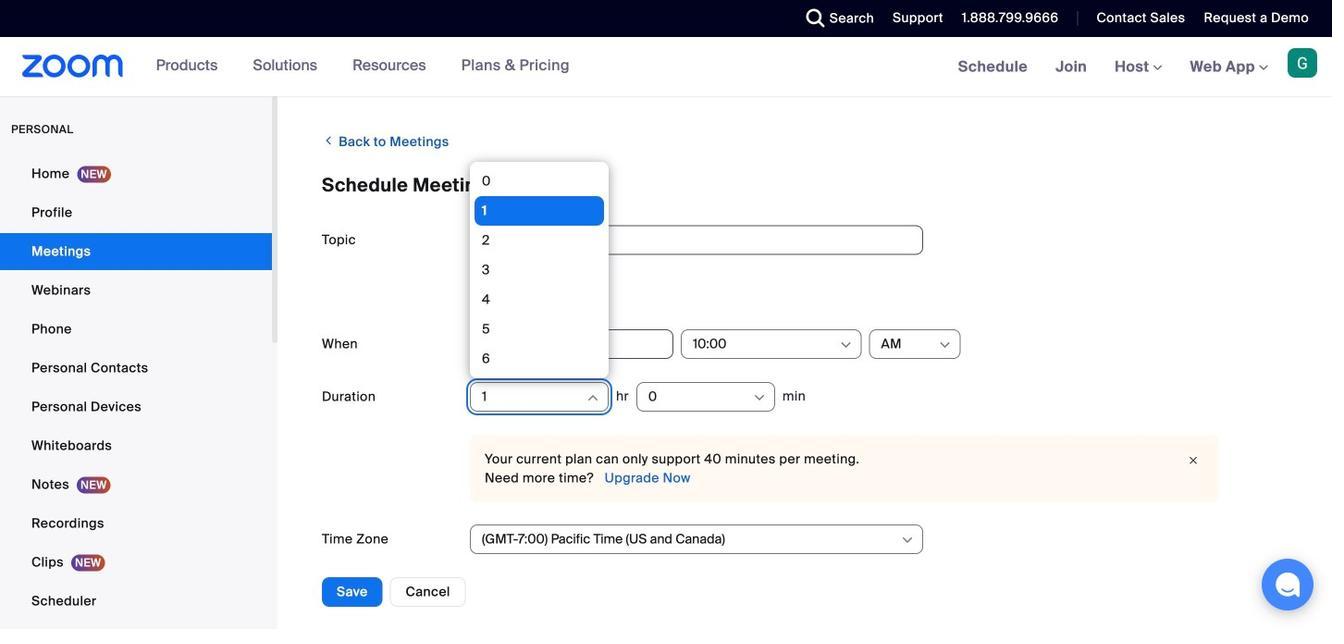 Task type: locate. For each thing, give the bounding box(es) containing it.
open chat image
[[1275, 572, 1301, 598]]

list box
[[475, 167, 604, 629]]

add image
[[470, 286, 483, 299]]

banner
[[0, 37, 1332, 98]]

meetings navigation
[[944, 37, 1332, 98]]

hide options image
[[586, 390, 600, 405]]

show options image
[[839, 338, 853, 352]]



Task type: describe. For each thing, give the bounding box(es) containing it.
show options image
[[752, 390, 767, 405]]

select start time text field
[[693, 330, 838, 358]]

product information navigation
[[124, 37, 584, 96]]

personal menu menu
[[0, 155, 272, 629]]

close image
[[1182, 451, 1205, 470]]

zoom logo image
[[22, 55, 124, 78]]

select time zone text field
[[482, 526, 899, 553]]

My Meeting text field
[[470, 225, 923, 255]]

left image
[[322, 131, 335, 150]]



Task type: vqa. For each thing, say whether or not it's contained in the screenshot.
"select time zone" TEXT FIELD at the bottom
yes



